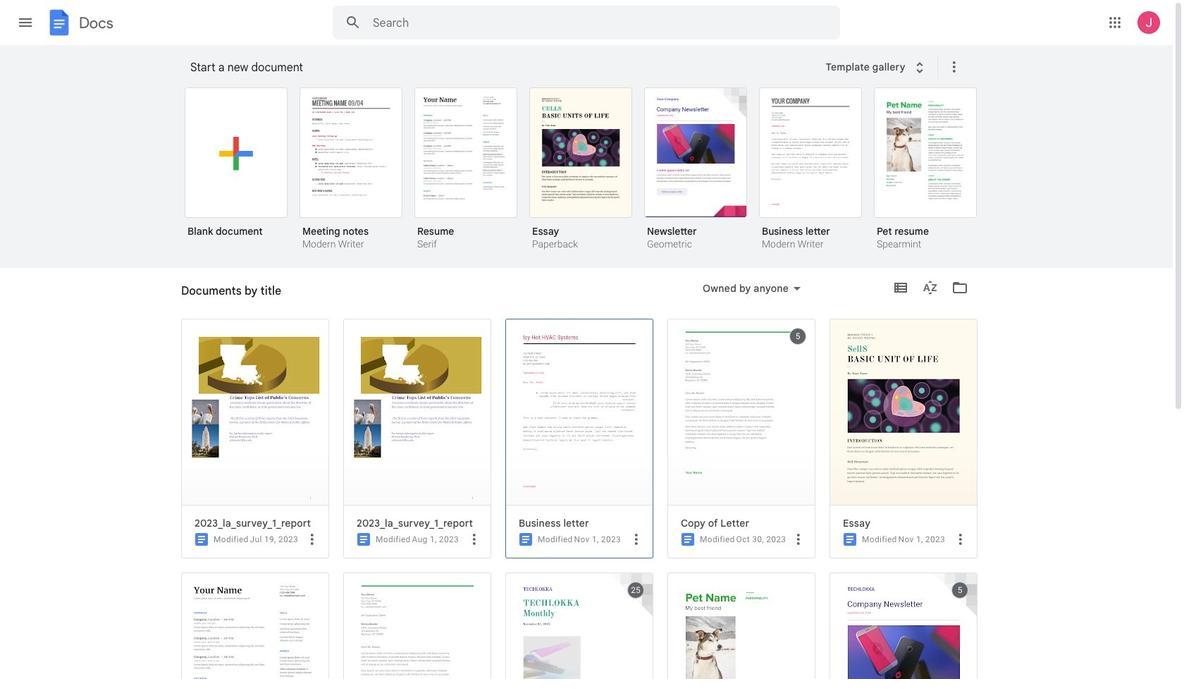 Task type: locate. For each thing, give the bounding box(es) containing it.
None search field
[[333, 6, 841, 39]]

heading
[[190, 45, 817, 90], [181, 268, 282, 313]]

medium image
[[193, 531, 210, 548], [518, 531, 535, 548], [680, 531, 697, 548]]

last opened by me nov 1, 2023 element down business letter google docs element
[[574, 535, 621, 544]]

more actions. popup button. image right last opened by me oct 30, 2023 element
[[791, 531, 807, 548]]

1 last opened by me nov 1, 2023 element from the left
[[574, 535, 621, 544]]

2 more actions. popup button. image from the left
[[791, 531, 807, 548]]

last opened by me nov 1, 2023 element down the essay google docs element
[[899, 535, 946, 544]]

1 horizontal spatial more actions. popup button. image
[[791, 531, 807, 548]]

medium image for 'last opened by me jul 19, 2023' element's 2023_la_survey_1_report google docs element
[[193, 531, 210, 548]]

1 horizontal spatial medium image
[[842, 531, 859, 548]]

1 2023_la_survey_1_report google docs element from the left
[[195, 517, 323, 530]]

2023_la_survey_1_report google docs element up last opened by me aug 1, 2023 element
[[357, 517, 485, 530]]

2 medium image from the left
[[518, 531, 535, 548]]

1 horizontal spatial medium image
[[518, 531, 535, 548]]

0 horizontal spatial 2023_la_survey_1_report google docs element
[[195, 517, 323, 530]]

0 vertical spatial list box
[[185, 85, 996, 269]]

2 horizontal spatial medium image
[[680, 531, 697, 548]]

more actions. popup button. image for 'last opened by me jul 19, 2023' element
[[304, 531, 321, 548]]

1 medium image from the left
[[355, 531, 372, 548]]

3 more actions. popup button. image from the left
[[953, 531, 970, 548]]

1 horizontal spatial last opened by me nov 1, 2023 element
[[899, 535, 946, 544]]

1 horizontal spatial more actions. popup button. image
[[628, 531, 645, 548]]

0 horizontal spatial more actions. popup button. image
[[466, 531, 483, 548]]

last opened by me oct 30, 2023 element
[[737, 535, 787, 544]]

0 horizontal spatial medium image
[[193, 531, 210, 548]]

more actions. popup button. image right 'last opened by me jul 19, 2023' element
[[304, 531, 321, 548]]

option
[[185, 87, 288, 248], [300, 87, 403, 252], [415, 87, 518, 252], [530, 87, 633, 252], [645, 87, 747, 252], [759, 87, 862, 252], [874, 87, 977, 252], [181, 319, 329, 559], [343, 319, 492, 559], [506, 319, 654, 559], [668, 319, 816, 559], [830, 319, 978, 559]]

business letter google docs element
[[519, 517, 647, 530]]

main menu image
[[17, 14, 34, 31]]

list view image
[[893, 279, 910, 296]]

1 more actions. popup button. image from the left
[[304, 531, 321, 548]]

search image
[[339, 8, 367, 37]]

more actions. popup button. image
[[304, 531, 321, 548], [791, 531, 807, 548]]

1 vertical spatial heading
[[181, 268, 282, 313]]

2023_la_survey_1_report google docs element up 'last opened by me jul 19, 2023' element
[[195, 517, 323, 530]]

more actions. popup button. image
[[466, 531, 483, 548], [628, 531, 645, 548], [953, 531, 970, 548]]

more actions. popup button. image down business letter google docs element
[[628, 531, 645, 548]]

2 more actions. popup button. image from the left
[[628, 531, 645, 548]]

1 horizontal spatial 2023_la_survey_1_report google docs element
[[357, 517, 485, 530]]

3 medium image from the left
[[680, 531, 697, 548]]

0 horizontal spatial last opened by me nov 1, 2023 element
[[574, 535, 621, 544]]

copy of letter google docs element
[[681, 517, 810, 530]]

list box
[[185, 85, 996, 269], [181, 319, 992, 679]]

2 2023_la_survey_1_report google docs element from the left
[[357, 517, 485, 530]]

last opened by me aug 1, 2023 element
[[412, 535, 459, 544]]

2023_la_survey_1_report google docs element
[[195, 517, 323, 530], [357, 517, 485, 530]]

last opened by me nov 1, 2023 element
[[574, 535, 621, 544], [899, 535, 946, 544]]

2 last opened by me nov 1, 2023 element from the left
[[899, 535, 946, 544]]

2 medium image from the left
[[842, 531, 859, 548]]

more actions. popup button. image for last opened by me oct 30, 2023 element
[[791, 531, 807, 548]]

0 vertical spatial heading
[[190, 45, 817, 90]]

1 medium image from the left
[[193, 531, 210, 548]]

more actions. popup button. image down the essay google docs element
[[953, 531, 970, 548]]

medium image for the essay google docs element
[[842, 531, 859, 548]]

0 horizontal spatial more actions. popup button. image
[[304, 531, 321, 548]]

0 horizontal spatial medium image
[[355, 531, 372, 548]]

medium image
[[355, 531, 372, 548], [842, 531, 859, 548]]

2 horizontal spatial more actions. popup button. image
[[953, 531, 970, 548]]

more actions. popup button. image right last opened by me aug 1, 2023 element
[[466, 531, 483, 548]]

essay google docs element
[[843, 517, 972, 530]]



Task type: describe. For each thing, give the bounding box(es) containing it.
last opened by me nov 1, 2023 element for the essay google docs element more actions. popup button. image
[[899, 535, 946, 544]]

more actions. image
[[943, 59, 963, 75]]

template gallery image
[[912, 59, 929, 76]]

medium image for 2023_la_survey_1_report google docs element related to last opened by me aug 1, 2023 element
[[355, 531, 372, 548]]

1 vertical spatial list box
[[181, 319, 992, 679]]

last opened by me nov 1, 2023 element for business letter google docs element's more actions. popup button. image
[[574, 535, 621, 544]]

last opened by me jul 19, 2023 element
[[250, 535, 298, 544]]

1 more actions. popup button. image from the left
[[466, 531, 483, 548]]

2023_la_survey_1_report google docs element for last opened by me aug 1, 2023 element
[[357, 517, 485, 530]]

more actions. popup button. image for the essay google docs element
[[953, 531, 970, 548]]

more actions. popup button. image for business letter google docs element
[[628, 531, 645, 548]]

2023_la_survey_1_report google docs element for 'last opened by me jul 19, 2023' element
[[195, 517, 323, 530]]

medium image for copy of letter google docs 'element'
[[680, 531, 697, 548]]

Search bar text field
[[373, 16, 805, 30]]

medium image for business letter google docs element
[[518, 531, 535, 548]]



Task type: vqa. For each thing, say whether or not it's contained in the screenshot.
Media Pass icon
no



